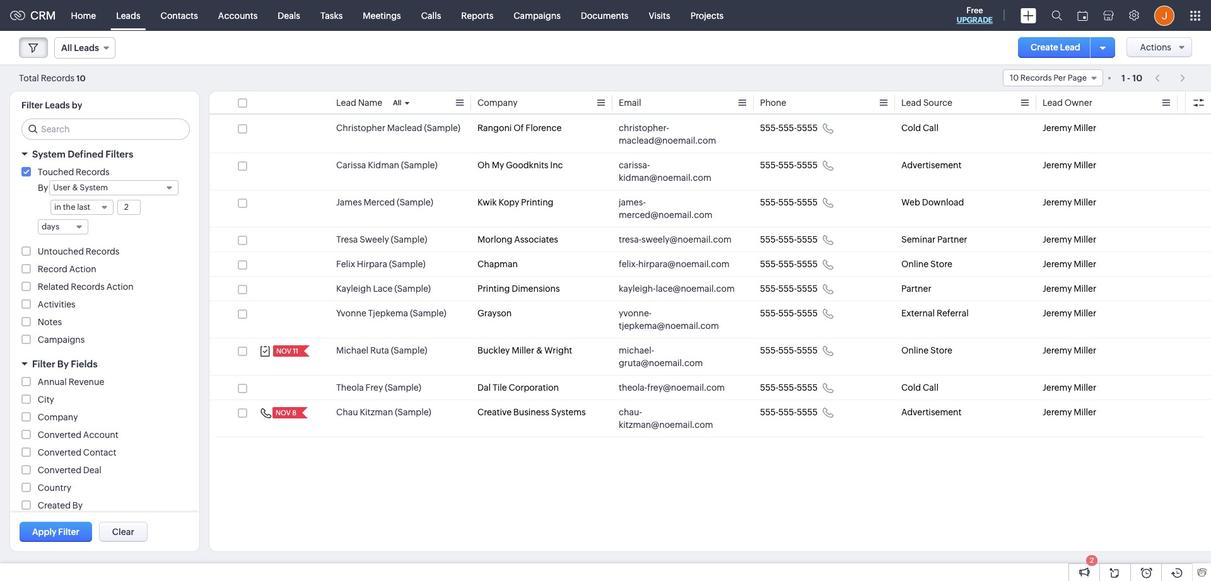 Task type: vqa. For each thing, say whether or not it's contained in the screenshot.
"website."
no



Task type: locate. For each thing, give the bounding box(es) containing it.
gruta@noemail.com
[[619, 358, 703, 368]]

7 jeremy from the top
[[1043, 308, 1072, 319]]

10 5555 from the top
[[797, 408, 818, 418]]

1 vertical spatial call
[[923, 383, 939, 393]]

1 advertisement from the top
[[901, 160, 962, 170]]

calls link
[[411, 0, 451, 31]]

michael ruta (sample)
[[336, 346, 427, 356]]

all inside field
[[61, 43, 72, 53]]

2 horizontal spatial 10
[[1133, 73, 1143, 83]]

business
[[513, 408, 549, 418]]

records up filter leads by
[[41, 73, 75, 83]]

0 vertical spatial leads
[[116, 10, 140, 21]]

1 online store from the top
[[901, 259, 952, 269]]

5 5555 from the top
[[797, 259, 818, 269]]

records for related
[[71, 282, 105, 292]]

buckley
[[478, 346, 510, 356]]

3 555-555-5555 from the top
[[760, 197, 818, 208]]

filter down total
[[21, 100, 43, 110]]

campaigns
[[514, 10, 561, 21], [38, 335, 85, 345]]

campaigns down notes
[[38, 335, 85, 345]]

2 555-555-5555 from the top
[[760, 160, 818, 170]]

0 horizontal spatial campaigns
[[38, 335, 85, 345]]

1 online from the top
[[901, 259, 929, 269]]

1 call from the top
[[923, 123, 939, 133]]

web
[[901, 197, 920, 208]]

2 vertical spatial filter
[[58, 527, 79, 537]]

10 for 1 - 10
[[1133, 73, 1143, 83]]

carissa- kidman@noemail.com
[[619, 160, 711, 183]]

1 horizontal spatial system
[[80, 183, 108, 192]]

converted for converted contact
[[38, 448, 81, 458]]

(sample) for chau kitzman (sample)
[[395, 408, 431, 418]]

0 vertical spatial online store
[[901, 259, 952, 269]]

1 vertical spatial by
[[57, 359, 69, 370]]

cold for theola-frey@noemail.com
[[901, 383, 921, 393]]

online store for michael- gruta@noemail.com
[[901, 346, 952, 356]]

lead for lead source
[[901, 98, 922, 108]]

jeremy for felix-hirpara@noemail.com
[[1043, 259, 1072, 269]]

chau
[[336, 408, 358, 418]]

lace
[[373, 284, 393, 294]]

miller for james- merced@noemail.com
[[1074, 197, 1097, 208]]

1 vertical spatial advertisement
[[901, 408, 962, 418]]

10 up by
[[76, 73, 86, 83]]

partner up external
[[901, 284, 932, 294]]

& inside row group
[[536, 346, 543, 356]]

(sample)
[[424, 123, 460, 133], [401, 160, 438, 170], [397, 197, 433, 208], [391, 235, 427, 245], [389, 259, 426, 269], [394, 284, 431, 294], [410, 308, 446, 319], [391, 346, 427, 356], [385, 383, 421, 393], [395, 408, 431, 418]]

4 5555 from the top
[[797, 235, 818, 245]]

10 Records Per Page field
[[1003, 69, 1103, 86]]

2 cold call from the top
[[901, 383, 939, 393]]

0 horizontal spatial system
[[32, 149, 66, 160]]

8 jeremy miller from the top
[[1043, 346, 1097, 356]]

grayson
[[478, 308, 512, 319]]

records inside field
[[1021, 73, 1052, 83]]

4 555-555-5555 from the top
[[760, 235, 818, 245]]

leads down home link
[[74, 43, 99, 53]]

by up the annual revenue
[[57, 359, 69, 370]]

& left the "wright"
[[536, 346, 543, 356]]

converted up converted deal
[[38, 448, 81, 458]]

(sample) for michael ruta (sample)
[[391, 346, 427, 356]]

converted up converted contact
[[38, 430, 81, 440]]

3 jeremy from the top
[[1043, 197, 1072, 208]]

1 vertical spatial action
[[106, 282, 134, 292]]

row group
[[209, 116, 1211, 438]]

tile
[[493, 383, 507, 393]]

leads link
[[106, 0, 151, 31]]

records up related records action
[[86, 247, 120, 257]]

leads inside field
[[74, 43, 99, 53]]

0 vertical spatial printing
[[521, 197, 554, 208]]

2 vertical spatial by
[[72, 501, 83, 511]]

action up related records action
[[69, 264, 96, 274]]

company
[[478, 98, 518, 108], [38, 413, 78, 423]]

store
[[931, 259, 952, 269], [931, 346, 952, 356]]

store for felix-hirpara@noemail.com
[[931, 259, 952, 269]]

created by
[[38, 501, 83, 511]]

10 right -
[[1133, 73, 1143, 83]]

5 jeremy from the top
[[1043, 259, 1072, 269]]

9 jeremy miller from the top
[[1043, 383, 1097, 393]]

1 jeremy miller from the top
[[1043, 123, 1097, 133]]

advertisement
[[901, 160, 962, 170], [901, 408, 962, 418]]

jeremy miller for yvonne- tjepkema@noemail.com
[[1043, 308, 1097, 319]]

555-555-5555 for james- merced@noemail.com
[[760, 197, 818, 208]]

kwik kopy printing
[[478, 197, 554, 208]]

1 cold call from the top
[[901, 123, 939, 133]]

2 horizontal spatial by
[[72, 501, 83, 511]]

jeremy miller for kayleigh-lace@noemail.com
[[1043, 284, 1097, 294]]

converted for converted deal
[[38, 466, 81, 476]]

2 vertical spatial converted
[[38, 466, 81, 476]]

converted up country
[[38, 466, 81, 476]]

michael-
[[619, 346, 654, 356]]

external
[[901, 308, 935, 319]]

1 horizontal spatial action
[[106, 282, 134, 292]]

actions
[[1140, 42, 1171, 52]]

1 vertical spatial printing
[[478, 284, 510, 294]]

0 vertical spatial filter
[[21, 100, 43, 110]]

4 jeremy miller from the top
[[1043, 235, 1097, 245]]

0 horizontal spatial &
[[72, 183, 78, 192]]

10 for total records 10
[[76, 73, 86, 83]]

9 555-555-5555 from the top
[[760, 383, 818, 393]]

lead left name at the top left of the page
[[336, 98, 356, 108]]

(sample) for carissa kidman (sample)
[[401, 160, 438, 170]]

page
[[1068, 73, 1087, 83]]

7 555-555-5555 from the top
[[760, 308, 818, 319]]

1 vertical spatial system
[[80, 183, 108, 192]]

name
[[358, 98, 382, 108]]

of
[[514, 123, 524, 133]]

nov for chau
[[276, 409, 291, 417]]

jeremy for carissa- kidman@noemail.com
[[1043, 160, 1072, 170]]

1 horizontal spatial company
[[478, 98, 518, 108]]

11
[[293, 348, 298, 355]]

All Leads field
[[54, 37, 115, 59]]

1 vertical spatial campaigns
[[38, 335, 85, 345]]

rangoni
[[478, 123, 512, 133]]

(sample) right frey
[[385, 383, 421, 393]]

chau- kitzman@noemail.com
[[619, 408, 713, 430]]

1 vertical spatial partner
[[901, 284, 932, 294]]

1 vertical spatial cold
[[901, 383, 921, 393]]

0 vertical spatial system
[[32, 149, 66, 160]]

all up 'total records 10'
[[61, 43, 72, 53]]

nov
[[276, 348, 291, 355], [276, 409, 291, 417]]

filter inside dropdown button
[[32, 359, 55, 370]]

converted for converted account
[[38, 430, 81, 440]]

filter right apply
[[58, 527, 79, 537]]

record action
[[38, 264, 96, 274]]

tjepkema
[[368, 308, 408, 319]]

leads for filter leads by
[[45, 100, 70, 110]]

company up rangoni
[[478, 98, 518, 108]]

kayleigh
[[336, 284, 371, 294]]

0 vertical spatial call
[[923, 123, 939, 133]]

projects
[[691, 10, 724, 21]]

(sample) right lace at the left
[[394, 284, 431, 294]]

lead right create on the right top of page
[[1060, 42, 1080, 52]]

nov left 8
[[276, 409, 291, 417]]

reports link
[[451, 0, 504, 31]]

miller for carissa- kidman@noemail.com
[[1074, 160, 1097, 170]]

all for all leads
[[61, 43, 72, 53]]

1 vertical spatial online
[[901, 346, 929, 356]]

0 horizontal spatial all
[[61, 43, 72, 53]]

555-555-5555 for kayleigh-lace@noemail.com
[[760, 284, 818, 294]]

filter by fields
[[32, 359, 98, 370]]

(sample) right kidman
[[401, 160, 438, 170]]

miller for felix-hirpara@noemail.com
[[1074, 259, 1097, 269]]

carissa-
[[619, 160, 650, 170]]

None text field
[[118, 201, 140, 214]]

(sample) right maclead on the top
[[424, 123, 460, 133]]

2 online from the top
[[901, 346, 929, 356]]

555-555-5555 for michael- gruta@noemail.com
[[760, 346, 818, 356]]

records for 10
[[1021, 73, 1052, 83]]

1 cold from the top
[[901, 123, 921, 133]]

lead left source
[[901, 98, 922, 108]]

touched
[[38, 167, 74, 177]]

0 vertical spatial cold call
[[901, 123, 939, 133]]

10
[[1133, 73, 1143, 83], [1010, 73, 1019, 83], [76, 73, 86, 83]]

jeremy miller for theola-frey@noemail.com
[[1043, 383, 1097, 393]]

2 jeremy miller from the top
[[1043, 160, 1097, 170]]

0 horizontal spatial 10
[[76, 73, 86, 83]]

apply
[[32, 527, 56, 537]]

by
[[72, 100, 82, 110]]

555-555-5555
[[760, 123, 818, 133], [760, 160, 818, 170], [760, 197, 818, 208], [760, 235, 818, 245], [760, 259, 818, 269], [760, 284, 818, 294], [760, 308, 818, 319], [760, 346, 818, 356], [760, 383, 818, 393], [760, 408, 818, 418]]

create menu element
[[1013, 0, 1044, 31]]

2 vertical spatial leads
[[45, 100, 70, 110]]

6 jeremy miller from the top
[[1043, 284, 1097, 294]]

4 jeremy from the top
[[1043, 235, 1072, 245]]

3 converted from the top
[[38, 466, 81, 476]]

online store for felix-hirpara@noemail.com
[[901, 259, 952, 269]]

10 555-555-5555 from the top
[[760, 408, 818, 418]]

0 vertical spatial all
[[61, 43, 72, 53]]

contacts
[[161, 10, 198, 21]]

jeremy miller for christopher- maclead@noemail.com
[[1043, 123, 1097, 133]]

5555
[[797, 123, 818, 133], [797, 160, 818, 170], [797, 197, 818, 208], [797, 235, 818, 245], [797, 259, 818, 269], [797, 284, 818, 294], [797, 308, 818, 319], [797, 346, 818, 356], [797, 383, 818, 393], [797, 408, 818, 418]]

create menu image
[[1021, 8, 1036, 23]]

1 horizontal spatial 10
[[1010, 73, 1019, 83]]

store down 'seminar partner'
[[931, 259, 952, 269]]

days field
[[38, 220, 88, 235]]

2 cold from the top
[[901, 383, 921, 393]]

1 555-555-5555 from the top
[[760, 123, 818, 133]]

(sample) right the tjepkema
[[410, 308, 446, 319]]

2 store from the top
[[931, 346, 952, 356]]

online down seminar
[[901, 259, 929, 269]]

1 jeremy from the top
[[1043, 123, 1072, 133]]

0 vertical spatial &
[[72, 183, 78, 192]]

7 jeremy miller from the top
[[1043, 308, 1097, 319]]

lead down "10 records per page" field on the right top of the page
[[1043, 98, 1063, 108]]

5555 for chau- kitzman@noemail.com
[[797, 408, 818, 418]]

2 online store from the top
[[901, 346, 952, 356]]

meetings link
[[353, 0, 411, 31]]

online store down 'seminar partner'
[[901, 259, 952, 269]]

2 advertisement from the top
[[901, 408, 962, 418]]

1 vertical spatial cold call
[[901, 383, 939, 393]]

maclead
[[387, 123, 422, 133]]

0 vertical spatial converted
[[38, 430, 81, 440]]

1 horizontal spatial &
[[536, 346, 543, 356]]

0 horizontal spatial partner
[[901, 284, 932, 294]]

converted
[[38, 430, 81, 440], [38, 448, 81, 458], [38, 466, 81, 476]]

2 jeremy from the top
[[1043, 160, 1072, 170]]

nov left 11
[[276, 348, 291, 355]]

10 jeremy from the top
[[1043, 408, 1072, 418]]

systems
[[551, 408, 586, 418]]

(sample) up kayleigh lace (sample) link
[[389, 259, 426, 269]]

frey
[[366, 383, 383, 393]]

jeremy for yvonne- tjepkema@noemail.com
[[1043, 308, 1072, 319]]

campaigns right reports
[[514, 10, 561, 21]]

miller for chau- kitzman@noemail.com
[[1074, 408, 1097, 418]]

merced
[[364, 197, 395, 208]]

associates
[[514, 235, 558, 245]]

kwik
[[478, 197, 497, 208]]

miller for theola-frey@noemail.com
[[1074, 383, 1097, 393]]

2 converted from the top
[[38, 448, 81, 458]]

1 horizontal spatial leads
[[74, 43, 99, 53]]

2 5555 from the top
[[797, 160, 818, 170]]

0 vertical spatial online
[[901, 259, 929, 269]]

nov 11
[[276, 348, 298, 355]]

6 jeremy from the top
[[1043, 284, 1072, 294]]

555-555-5555 for yvonne- tjepkema@noemail.com
[[760, 308, 818, 319]]

0 vertical spatial partner
[[937, 235, 967, 245]]

(sample) right merced
[[397, 197, 433, 208]]

jeremy for james- merced@noemail.com
[[1043, 197, 1072, 208]]

1 horizontal spatial partner
[[937, 235, 967, 245]]

0 vertical spatial by
[[38, 183, 48, 193]]

1 vertical spatial filter
[[32, 359, 55, 370]]

& right user
[[72, 183, 78, 192]]

1 converted from the top
[[38, 430, 81, 440]]

5555 for yvonne- tjepkema@noemail.com
[[797, 308, 818, 319]]

1 horizontal spatial all
[[393, 99, 402, 107]]

6 5555 from the top
[[797, 284, 818, 294]]

system up touched
[[32, 149, 66, 160]]

lead inside button
[[1060, 42, 1080, 52]]

jeremy
[[1043, 123, 1072, 133], [1043, 160, 1072, 170], [1043, 197, 1072, 208], [1043, 235, 1072, 245], [1043, 259, 1072, 269], [1043, 284, 1072, 294], [1043, 308, 1072, 319], [1043, 346, 1072, 356], [1043, 383, 1072, 393], [1043, 408, 1072, 418]]

tresa-sweely@noemail.com link
[[619, 233, 732, 246]]

by inside dropdown button
[[57, 359, 69, 370]]

profile element
[[1147, 0, 1182, 31]]

0 horizontal spatial by
[[38, 183, 48, 193]]

1 vertical spatial leads
[[74, 43, 99, 53]]

555-555-5555 for theola-frey@noemail.com
[[760, 383, 818, 393]]

7 5555 from the top
[[797, 308, 818, 319]]

by right created
[[72, 501, 83, 511]]

1 vertical spatial online store
[[901, 346, 952, 356]]

0 horizontal spatial leads
[[45, 100, 70, 110]]

search image
[[1052, 10, 1062, 21]]

yvonne
[[336, 308, 366, 319]]

User & System field
[[49, 180, 179, 196]]

1 store from the top
[[931, 259, 952, 269]]

5 555-555-5555 from the top
[[760, 259, 818, 269]]

1 horizontal spatial by
[[57, 359, 69, 370]]

online
[[901, 259, 929, 269], [901, 346, 929, 356]]

5555 for kayleigh-lace@noemail.com
[[797, 284, 818, 294]]

yvonne tjepkema (sample) link
[[336, 307, 446, 320]]

0 vertical spatial cold
[[901, 123, 921, 133]]

1 horizontal spatial campaigns
[[514, 10, 561, 21]]

contacts link
[[151, 0, 208, 31]]

printing up grayson
[[478, 284, 510, 294]]

10 jeremy miller from the top
[[1043, 408, 1097, 418]]

per
[[1054, 73, 1066, 83]]

10 inside 'total records 10'
[[76, 73, 86, 83]]

0 vertical spatial action
[[69, 264, 96, 274]]

1 vertical spatial all
[[393, 99, 402, 107]]

3 5555 from the top
[[797, 197, 818, 208]]

dal tile corporation
[[478, 383, 559, 393]]

(sample) right sweely
[[391, 235, 427, 245]]

0 vertical spatial store
[[931, 259, 952, 269]]

jeremy miller for michael- gruta@noemail.com
[[1043, 346, 1097, 356]]

2 call from the top
[[923, 383, 939, 393]]

filter up annual
[[32, 359, 55, 370]]

system defined filters
[[32, 149, 133, 160]]

5 jeremy miller from the top
[[1043, 259, 1097, 269]]

leads right home
[[116, 10, 140, 21]]

online store down external referral
[[901, 346, 952, 356]]

total
[[19, 73, 39, 83]]

filters
[[106, 149, 133, 160]]

kayleigh-
[[619, 284, 656, 294]]

by left user
[[38, 183, 48, 193]]

system up last on the top of the page
[[80, 183, 108, 192]]

9 5555 from the top
[[797, 383, 818, 393]]

store down external referral
[[931, 346, 952, 356]]

8 5555 from the top
[[797, 346, 818, 356]]

yvonne- tjepkema@noemail.com link
[[619, 307, 735, 332]]

all up christopher maclead (sample) link
[[393, 99, 402, 107]]

printing right the kopy
[[521, 197, 554, 208]]

converted deal
[[38, 466, 101, 476]]

rangoni of florence
[[478, 123, 562, 133]]

corporation
[[509, 383, 559, 393]]

8 555-555-5555 from the top
[[760, 346, 818, 356]]

records down record action
[[71, 282, 105, 292]]

yvonne tjepkema (sample)
[[336, 308, 446, 319]]

leads for all leads
[[74, 43, 99, 53]]

(sample) right kitzman
[[395, 408, 431, 418]]

records left 'per'
[[1021, 73, 1052, 83]]

seminar partner
[[901, 235, 967, 245]]

records down defined
[[76, 167, 110, 177]]

10 left 'per'
[[1010, 73, 1019, 83]]

leads left by
[[45, 100, 70, 110]]

goodknits
[[506, 160, 548, 170]]

0 vertical spatial advertisement
[[901, 160, 962, 170]]

3 jeremy miller from the top
[[1043, 197, 1097, 208]]

1 vertical spatial converted
[[38, 448, 81, 458]]

9 jeremy from the top
[[1043, 383, 1072, 393]]

in the last
[[54, 202, 90, 212]]

5555 for michael- gruta@noemail.com
[[797, 346, 818, 356]]

1 vertical spatial nov
[[276, 409, 291, 417]]

christopher
[[336, 123, 385, 133]]

6 555-555-5555 from the top
[[760, 284, 818, 294]]

1 vertical spatial store
[[931, 346, 952, 356]]

1 vertical spatial &
[[536, 346, 543, 356]]

create lead
[[1031, 42, 1080, 52]]

sweely
[[360, 235, 389, 245]]

filter by fields button
[[10, 353, 199, 375]]

action down 'untouched records'
[[106, 282, 134, 292]]

1 vertical spatial company
[[38, 413, 78, 423]]

cold for christopher- maclead@noemail.com
[[901, 123, 921, 133]]

(sample) right ruta
[[391, 346, 427, 356]]

8 jeremy from the top
[[1043, 346, 1072, 356]]

navigation
[[1149, 69, 1192, 87]]

partner right seminar
[[937, 235, 967, 245]]

maclead@noemail.com
[[619, 136, 716, 146]]

jeremy for kayleigh-lace@noemail.com
[[1043, 284, 1072, 294]]

company down city
[[38, 413, 78, 423]]

1 5555 from the top
[[797, 123, 818, 133]]

cold call for theola-frey@noemail.com
[[901, 383, 939, 393]]

call for christopher- maclead@noemail.com
[[923, 123, 939, 133]]

0 vertical spatial nov
[[276, 348, 291, 355]]

(sample) for james merced (sample)
[[397, 197, 433, 208]]

records for untouched
[[86, 247, 120, 257]]

0 vertical spatial company
[[478, 98, 518, 108]]

cold
[[901, 123, 921, 133], [901, 383, 921, 393]]

online down external
[[901, 346, 929, 356]]

cold call
[[901, 123, 939, 133], [901, 383, 939, 393]]

in
[[54, 202, 61, 212]]



Task type: describe. For each thing, give the bounding box(es) containing it.
crm link
[[10, 9, 56, 22]]

related records action
[[38, 282, 134, 292]]

florence
[[526, 123, 562, 133]]

jeremy miller for carissa- kidman@noemail.com
[[1043, 160, 1097, 170]]

5555 for christopher- maclead@noemail.com
[[797, 123, 818, 133]]

miller for michael- gruta@noemail.com
[[1074, 346, 1097, 356]]

felix hirpara (sample) link
[[336, 258, 426, 271]]

merced@noemail.com
[[619, 210, 713, 220]]

campaigns link
[[504, 0, 571, 31]]

5555 for felix-hirpara@noemail.com
[[797, 259, 818, 269]]

untouched
[[38, 247, 84, 257]]

apply filter
[[32, 527, 79, 537]]

kayleigh lace (sample)
[[336, 284, 431, 294]]

kayleigh-lace@noemail.com link
[[619, 283, 735, 295]]

filter for filter by fields
[[32, 359, 55, 370]]

0 horizontal spatial action
[[69, 264, 96, 274]]

jeremy for tresa-sweely@noemail.com
[[1043, 235, 1072, 245]]

felix hirpara (sample)
[[336, 259, 426, 269]]

records for total
[[41, 73, 75, 83]]

(sample) for christopher maclead (sample)
[[424, 123, 460, 133]]

felix
[[336, 259, 355, 269]]

call for theola-frey@noemail.com
[[923, 383, 939, 393]]

tresa-sweely@noemail.com
[[619, 235, 732, 245]]

untouched records
[[38, 247, 120, 257]]

external referral
[[901, 308, 969, 319]]

carissa kidman (sample) link
[[336, 159, 438, 172]]

jeremy miller for felix-hirpara@noemail.com
[[1043, 259, 1097, 269]]

james merced (sample) link
[[336, 196, 433, 209]]

miller for kayleigh-lace@noemail.com
[[1074, 284, 1097, 294]]

visits
[[649, 10, 670, 21]]

yvonne-
[[619, 308, 652, 319]]

555-555-5555 for chau- kitzman@noemail.com
[[760, 408, 818, 418]]

jeremy for theola-frey@noemail.com
[[1043, 383, 1072, 393]]

apply filter button
[[20, 522, 92, 543]]

nov 8
[[276, 409, 296, 417]]

jeremy miller for tresa-sweely@noemail.com
[[1043, 235, 1097, 245]]

lead for lead owner
[[1043, 98, 1063, 108]]

(sample) for felix hirpara (sample)
[[389, 259, 426, 269]]

Search text field
[[22, 119, 189, 139]]

felix-hirpara@noemail.com link
[[619, 258, 730, 271]]

5555 for james- merced@noemail.com
[[797, 197, 818, 208]]

kayleigh lace (sample) link
[[336, 283, 431, 295]]

create
[[1031, 42, 1058, 52]]

account
[[83, 430, 118, 440]]

5555 for theola-frey@noemail.com
[[797, 383, 818, 393]]

by for filter
[[57, 359, 69, 370]]

carissa
[[336, 160, 366, 170]]

in the last field
[[50, 200, 114, 215]]

documents link
[[571, 0, 639, 31]]

theola frey (sample)
[[336, 383, 421, 393]]

phone
[[760, 98, 786, 108]]

james- merced@noemail.com link
[[619, 196, 735, 221]]

dal
[[478, 383, 491, 393]]

555-555-5555 for carissa- kidman@noemail.com
[[760, 160, 818, 170]]

james merced (sample)
[[336, 197, 433, 208]]

search element
[[1044, 0, 1070, 31]]

555-555-5555 for felix-hirpara@noemail.com
[[760, 259, 818, 269]]

inc
[[550, 160, 563, 170]]

web download
[[901, 197, 964, 208]]

2 horizontal spatial leads
[[116, 10, 140, 21]]

(sample) for theola frey (sample)
[[385, 383, 421, 393]]

kayleigh-lace@noemail.com
[[619, 284, 735, 294]]

accounts link
[[208, 0, 268, 31]]

record
[[38, 264, 67, 274]]

projects link
[[680, 0, 734, 31]]

miller for yvonne- tjepkema@noemail.com
[[1074, 308, 1097, 319]]

nov 11 link
[[273, 346, 300, 357]]

the
[[63, 202, 75, 212]]

tresa sweely (sample)
[[336, 235, 427, 245]]

crm
[[30, 9, 56, 22]]

10 inside field
[[1010, 73, 1019, 83]]

all leads
[[61, 43, 99, 53]]

8
[[292, 409, 296, 417]]

seminar
[[901, 235, 936, 245]]

creative business systems
[[478, 408, 586, 418]]

deal
[[83, 466, 101, 476]]

system inside dropdown button
[[32, 149, 66, 160]]

jeremy miller for james- merced@noemail.com
[[1043, 197, 1097, 208]]

theola-frey@noemail.com link
[[619, 382, 725, 394]]

555-555-5555 for christopher- maclead@noemail.com
[[760, 123, 818, 133]]

555-555-5555 for tresa-sweely@noemail.com
[[760, 235, 818, 245]]

filter leads by
[[21, 100, 82, 110]]

lead for lead name
[[336, 98, 356, 108]]

chapman
[[478, 259, 518, 269]]

city
[[38, 395, 54, 405]]

accounts
[[218, 10, 258, 21]]

online for felix-hirpara@noemail.com
[[901, 259, 929, 269]]

user
[[53, 183, 70, 192]]

user & system
[[53, 183, 108, 192]]

& inside field
[[72, 183, 78, 192]]

5555 for tresa-sweely@noemail.com
[[797, 235, 818, 245]]

0 vertical spatial campaigns
[[514, 10, 561, 21]]

store for michael- gruta@noemail.com
[[931, 346, 952, 356]]

0 horizontal spatial printing
[[478, 284, 510, 294]]

profile image
[[1154, 5, 1175, 26]]

james-
[[619, 197, 646, 208]]

jeremy for chau- kitzman@noemail.com
[[1043, 408, 1072, 418]]

0 horizontal spatial company
[[38, 413, 78, 423]]

create lead button
[[1018, 37, 1093, 58]]

annual
[[38, 377, 67, 387]]

(sample) for yvonne tjepkema (sample)
[[410, 308, 446, 319]]

tresa-
[[619, 235, 642, 245]]

lace@noemail.com
[[656, 284, 735, 294]]

by for created
[[72, 501, 83, 511]]

home
[[71, 10, 96, 21]]

jeremy miller for chau- kitzman@noemail.com
[[1043, 408, 1097, 418]]

online for michael- gruta@noemail.com
[[901, 346, 929, 356]]

carissa kidman (sample)
[[336, 160, 438, 170]]

5555 for carissa- kidman@noemail.com
[[797, 160, 818, 170]]

nov for michael
[[276, 348, 291, 355]]

morlong associates
[[478, 235, 558, 245]]

christopher- maclead@noemail.com
[[619, 123, 716, 146]]

system defined filters button
[[10, 143, 199, 165]]

email
[[619, 98, 641, 108]]

my
[[492, 160, 504, 170]]

kidman@noemail.com
[[619, 173, 711, 183]]

deals link
[[268, 0, 310, 31]]

miller for tresa-sweely@noemail.com
[[1074, 235, 1097, 245]]

(sample) for tresa sweely (sample)
[[391, 235, 427, 245]]

advertisement for chau- kitzman@noemail.com
[[901, 408, 962, 418]]

hirpara
[[357, 259, 387, 269]]

christopher- maclead@noemail.com link
[[619, 122, 735, 147]]

advertisement for carissa- kidman@noemail.com
[[901, 160, 962, 170]]

jeremy for christopher- maclead@noemail.com
[[1043, 123, 1072, 133]]

1 horizontal spatial printing
[[521, 197, 554, 208]]

lead name
[[336, 98, 382, 108]]

nov 8 link
[[273, 408, 298, 419]]

filter inside button
[[58, 527, 79, 537]]

meetings
[[363, 10, 401, 21]]

theola
[[336, 383, 364, 393]]

system inside field
[[80, 183, 108, 192]]

lead owner
[[1043, 98, 1093, 108]]

jeremy for michael- gruta@noemail.com
[[1043, 346, 1072, 356]]

deals
[[278, 10, 300, 21]]

(sample) for kayleigh lace (sample)
[[394, 284, 431, 294]]

records for touched
[[76, 167, 110, 177]]

miller for christopher- maclead@noemail.com
[[1074, 123, 1097, 133]]

kitzman
[[360, 408, 393, 418]]

days
[[42, 222, 59, 232]]

calendar image
[[1077, 10, 1088, 21]]

sweely@noemail.com
[[642, 235, 732, 245]]

cold call for christopher- maclead@noemail.com
[[901, 123, 939, 133]]

all for all
[[393, 99, 402, 107]]

home link
[[61, 0, 106, 31]]

felix-
[[619, 259, 638, 269]]

christopher-
[[619, 123, 669, 133]]

filter for filter leads by
[[21, 100, 43, 110]]

kopy
[[499, 197, 519, 208]]

activities
[[38, 300, 76, 310]]

row group containing christopher maclead (sample)
[[209, 116, 1211, 438]]



